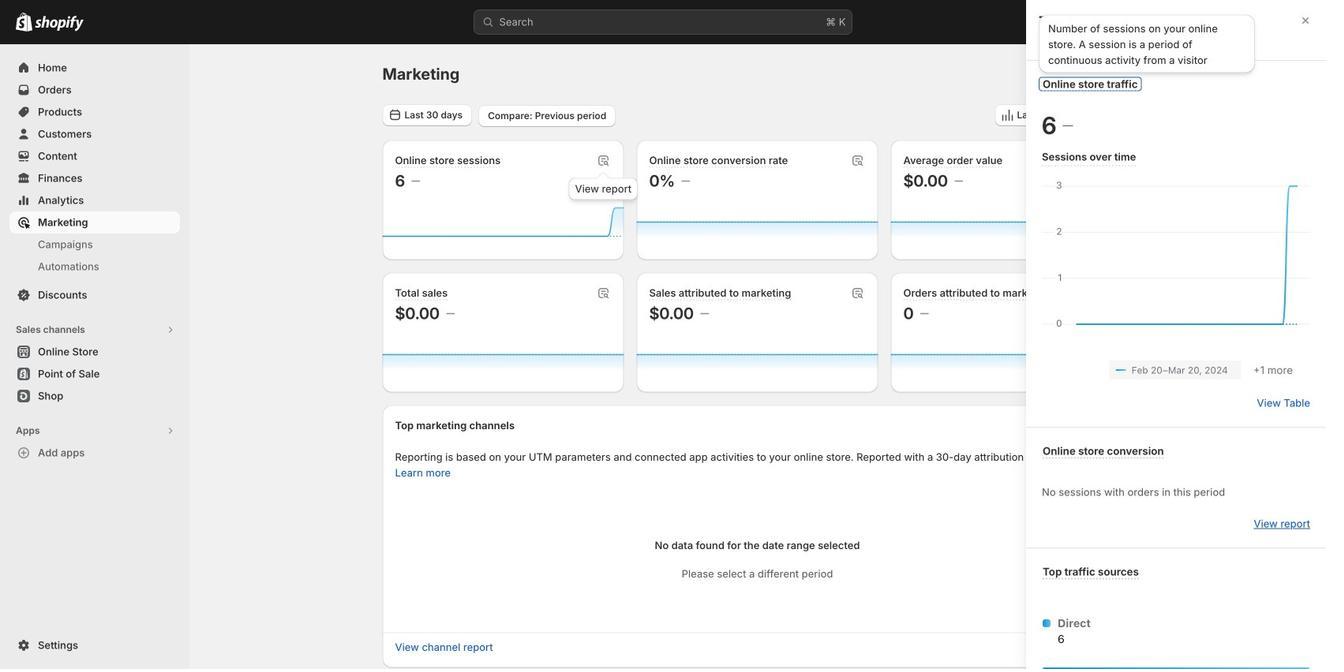 Task type: vqa. For each thing, say whether or not it's contained in the screenshot.
the left 28–SEP
no



Task type: locate. For each thing, give the bounding box(es) containing it.
shopify image
[[35, 16, 84, 31]]

list
[[1055, 361, 1298, 380]]

tooltip
[[1049, 21, 1246, 68]]



